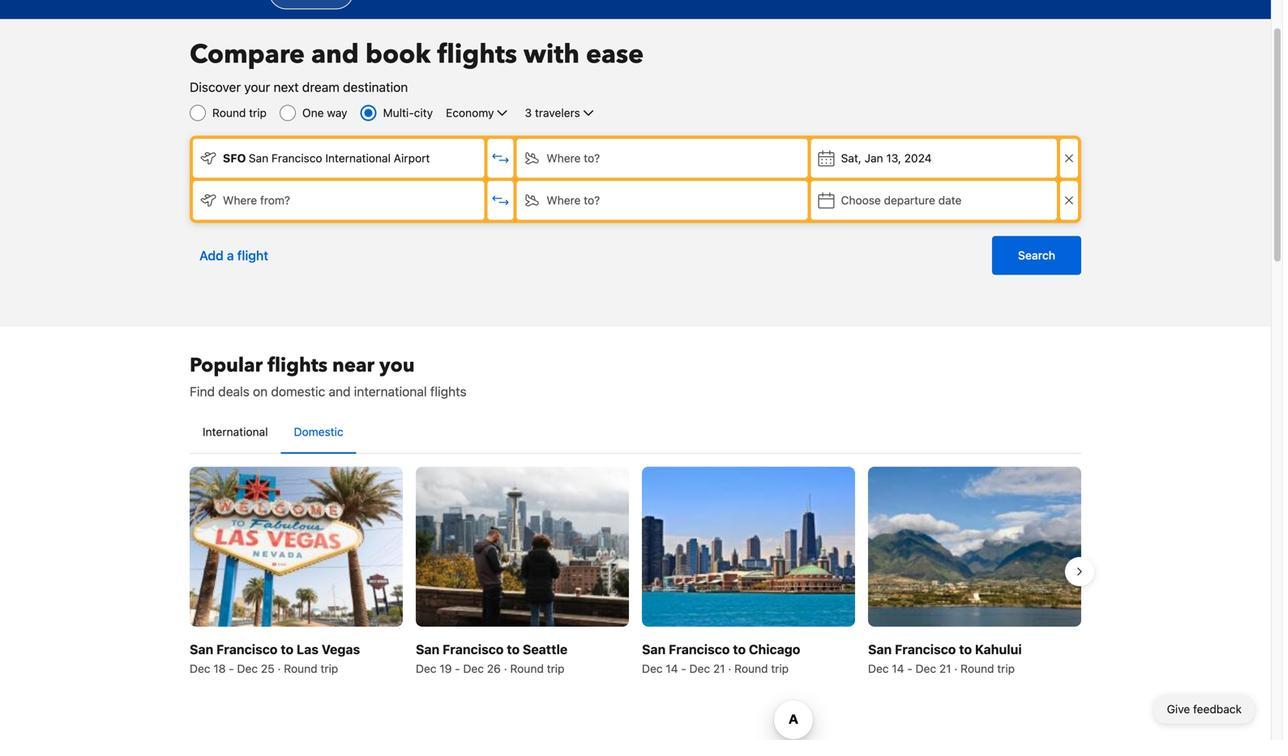Task type: describe. For each thing, give the bounding box(es) containing it.
where from? button
[[193, 181, 484, 220]]

2 vertical spatial flights
[[430, 384, 467, 400]]

14 for san francisco to kahului
[[892, 663, 904, 676]]

3 dec from the left
[[416, 663, 437, 676]]

where to? button for sat,
[[517, 139, 808, 178]]

and inside compare and book flights with ease discover your next dream destination
[[311, 37, 359, 72]]

francisco for san francisco to chicago
[[669, 642, 730, 658]]

departure
[[884, 194, 935, 207]]

1 vertical spatial flights
[[268, 353, 328, 379]]

chicago
[[749, 642, 800, 658]]

san for san francisco to kahului
[[868, 642, 892, 658]]

domestic
[[271, 384, 325, 400]]

san francisco to chicago image
[[642, 467, 855, 627]]

round for san francisco to chicago
[[735, 663, 768, 676]]

where to? for choose departure date
[[547, 194, 600, 207]]

round for san francisco to seattle
[[510, 663, 544, 676]]

give feedback
[[1167, 703, 1242, 717]]

sat, jan 13, 2024
[[841, 152, 932, 165]]

2024
[[904, 152, 932, 165]]

san francisco to seattle image
[[416, 467, 629, 627]]

choose
[[841, 194, 881, 207]]

trip for san francisco to seattle
[[547, 663, 565, 676]]

choose departure date button
[[811, 181, 1057, 220]]

a
[[227, 248, 234, 263]]

to for seattle
[[507, 642, 520, 658]]

trip inside san francisco to las vegas dec 18 - dec 25 · round trip
[[321, 663, 338, 676]]

give
[[1167, 703, 1190, 717]]

seattle
[[523, 642, 568, 658]]

21 for kahului
[[939, 663, 951, 676]]

francisco for san francisco to seattle
[[443, 642, 504, 658]]

where from?
[[223, 194, 290, 207]]

· for san francisco to chicago
[[728, 663, 732, 676]]

trip down your
[[249, 106, 267, 120]]

· inside san francisco to las vegas dec 18 - dec 25 · round trip
[[278, 663, 281, 676]]

from?
[[260, 194, 290, 207]]

3 travelers button
[[523, 103, 598, 123]]

compare and book flights with ease discover your next dream destination
[[190, 37, 644, 95]]

to? for sat, jan 13, 2024
[[584, 152, 600, 165]]

sat, jan 13, 2024 button
[[811, 139, 1057, 178]]

where for choose departure date
[[547, 194, 581, 207]]

book
[[365, 37, 431, 72]]

give feedback button
[[1154, 696, 1255, 725]]

dream
[[302, 79, 340, 95]]

one way
[[302, 106, 347, 120]]

5 dec from the left
[[642, 663, 663, 676]]

19
[[440, 663, 452, 676]]

to for kahului
[[959, 642, 972, 658]]

jan
[[865, 152, 883, 165]]

region containing san francisco to las vegas
[[177, 461, 1094, 684]]

where for sat, jan 13, 2024
[[547, 152, 581, 165]]

multi-city
[[383, 106, 433, 120]]

san francisco to kahului image
[[868, 467, 1081, 627]]

· for san francisco to kahului
[[954, 663, 958, 676]]

3 travelers
[[525, 106, 580, 120]]

on
[[253, 384, 268, 400]]

search button
[[992, 236, 1081, 275]]

- inside san francisco to las vegas dec 18 - dec 25 · round trip
[[229, 663, 234, 676]]

vegas
[[322, 642, 360, 658]]

to for las
[[281, 642, 294, 658]]



Task type: vqa. For each thing, say whether or not it's contained in the screenshot.


Task type: locate. For each thing, give the bounding box(es) containing it.
14 for san francisco to chicago
[[666, 663, 678, 676]]

6 dec from the left
[[690, 663, 710, 676]]

and inside popular flights near you find deals on domestic and international flights
[[329, 384, 351, 400]]

near
[[332, 353, 375, 379]]

san francisco to las vegas image
[[190, 467, 403, 627]]

and
[[311, 37, 359, 72], [329, 384, 351, 400]]

3 - from the left
[[681, 663, 686, 676]]

flights up economy
[[437, 37, 517, 72]]

1 vertical spatial and
[[329, 384, 351, 400]]

way
[[327, 106, 347, 120]]

round down discover
[[212, 106, 246, 120]]

2 where to? button from the top
[[517, 181, 808, 220]]

to left las
[[281, 642, 294, 658]]

trip down vegas
[[321, 663, 338, 676]]

1 - from the left
[[229, 663, 234, 676]]

add a flight
[[199, 248, 268, 263]]

popular
[[190, 353, 263, 379]]

one
[[302, 106, 324, 120]]

multi-
[[383, 106, 414, 120]]

francisco
[[272, 152, 322, 165], [216, 642, 278, 658], [443, 642, 504, 658], [669, 642, 730, 658], [895, 642, 956, 658]]

sat,
[[841, 152, 862, 165]]

flights inside compare and book flights with ease discover your next dream destination
[[437, 37, 517, 72]]

14
[[666, 663, 678, 676], [892, 663, 904, 676]]

1 horizontal spatial international
[[325, 152, 391, 165]]

round down kahului
[[961, 663, 994, 676]]

4 dec from the left
[[463, 663, 484, 676]]

- inside san francisco to chicago dec 14 - dec 21 · round trip
[[681, 663, 686, 676]]

25
[[261, 663, 275, 676]]

2 · from the left
[[504, 663, 507, 676]]

san inside san francisco to seattle dec 19 - dec 26 · round trip
[[416, 642, 440, 658]]

8 dec from the left
[[916, 663, 936, 676]]

san inside the san francisco to kahului dec 14 - dec 21 · round trip
[[868, 642, 892, 658]]

san francisco to kahului dec 14 - dec 21 · round trip
[[868, 642, 1022, 676]]

francisco up from?
[[272, 152, 322, 165]]

round down seattle
[[510, 663, 544, 676]]

international down deals
[[203, 426, 268, 439]]

0 horizontal spatial 14
[[666, 663, 678, 676]]

to for chicago
[[733, 642, 746, 658]]

international inside button
[[203, 426, 268, 439]]

round
[[212, 106, 246, 120], [284, 663, 317, 676], [510, 663, 544, 676], [735, 663, 768, 676], [961, 663, 994, 676]]

francisco for san francisco to las vegas
[[216, 642, 278, 658]]

1 where to? button from the top
[[517, 139, 808, 178]]

1 vertical spatial where to?
[[547, 194, 600, 207]]

·
[[278, 663, 281, 676], [504, 663, 507, 676], [728, 663, 732, 676], [954, 663, 958, 676]]

you
[[379, 353, 415, 379]]

trip down seattle
[[547, 663, 565, 676]]

to inside the san francisco to kahului dec 14 - dec 21 · round trip
[[959, 642, 972, 658]]

las
[[297, 642, 319, 658]]

add
[[199, 248, 224, 263]]

date
[[939, 194, 962, 207]]

0 vertical spatial flights
[[437, 37, 517, 72]]

round for san francisco to kahului
[[961, 663, 994, 676]]

0 horizontal spatial international
[[203, 426, 268, 439]]

-
[[229, 663, 234, 676], [455, 663, 460, 676], [681, 663, 686, 676], [907, 663, 913, 676]]

round inside san francisco to seattle dec 19 - dec 26 · round trip
[[510, 663, 544, 676]]

1 to from the left
[[281, 642, 294, 658]]

tab list
[[190, 411, 1081, 455]]

san francisco to seattle dec 19 - dec 26 · round trip
[[416, 642, 568, 676]]

sfo
[[223, 152, 246, 165]]

francisco inside san francisco to las vegas dec 18 - dec 25 · round trip
[[216, 642, 278, 658]]

round inside the san francisco to kahului dec 14 - dec 21 · round trip
[[961, 663, 994, 676]]

trip inside san francisco to chicago dec 14 - dec 21 · round trip
[[771, 663, 789, 676]]

18
[[213, 663, 226, 676]]

sfo san francisco international airport
[[223, 152, 430, 165]]

- inside san francisco to seattle dec 19 - dec 26 · round trip
[[455, 663, 460, 676]]

21 for chicago
[[713, 663, 725, 676]]

international up where from? dropdown button
[[325, 152, 391, 165]]

3
[[525, 106, 532, 120]]

2 where to? from the top
[[547, 194, 600, 207]]

0 vertical spatial where to?
[[547, 152, 600, 165]]

2 14 from the left
[[892, 663, 904, 676]]

popular flights near you find deals on domestic and international flights
[[190, 353, 467, 400]]

- for san francisco to seattle
[[455, 663, 460, 676]]

- for san francisco to kahului
[[907, 663, 913, 676]]

1 · from the left
[[278, 663, 281, 676]]

with
[[524, 37, 580, 72]]

1 where to? from the top
[[547, 152, 600, 165]]

to?
[[584, 152, 600, 165], [584, 194, 600, 207]]

domestic button
[[281, 411, 356, 454]]

to left chicago
[[733, 642, 746, 658]]

to
[[281, 642, 294, 658], [507, 642, 520, 658], [733, 642, 746, 658], [959, 642, 972, 658]]

find
[[190, 384, 215, 400]]

· for san francisco to seattle
[[504, 663, 507, 676]]

- inside the san francisco to kahului dec 14 - dec 21 · round trip
[[907, 663, 913, 676]]

1 horizontal spatial 14
[[892, 663, 904, 676]]

2 dec from the left
[[237, 663, 258, 676]]

21
[[713, 663, 725, 676], [939, 663, 951, 676]]

international
[[354, 384, 427, 400]]

kahului
[[975, 642, 1022, 658]]

trip inside san francisco to seattle dec 19 - dec 26 · round trip
[[547, 663, 565, 676]]

where to? button
[[517, 139, 808, 178], [517, 181, 808, 220]]

trip for san francisco to kahului
[[997, 663, 1015, 676]]

· inside the san francisco to kahului dec 14 - dec 21 · round trip
[[954, 663, 958, 676]]

1 vertical spatial to?
[[584, 194, 600, 207]]

round inside san francisco to chicago dec 14 - dec 21 · round trip
[[735, 663, 768, 676]]

21 inside the san francisco to kahului dec 14 - dec 21 · round trip
[[939, 663, 951, 676]]

1 vertical spatial international
[[203, 426, 268, 439]]

2 - from the left
[[455, 663, 460, 676]]

flights
[[437, 37, 517, 72], [268, 353, 328, 379], [430, 384, 467, 400]]

to inside san francisco to chicago dec 14 - dec 21 · round trip
[[733, 642, 746, 658]]

city
[[414, 106, 433, 120]]

and down near at the left
[[329, 384, 351, 400]]

san for san francisco to seattle
[[416, 642, 440, 658]]

1 horizontal spatial 21
[[939, 663, 951, 676]]

to? for choose departure date
[[584, 194, 600, 207]]

0 vertical spatial where to? button
[[517, 139, 808, 178]]

where to? button for choose
[[517, 181, 808, 220]]

13,
[[886, 152, 901, 165]]

san francisco to chicago dec 14 - dec 21 · round trip
[[642, 642, 800, 676]]

discover
[[190, 79, 241, 95]]

international button
[[190, 411, 281, 454]]

international
[[325, 152, 391, 165], [203, 426, 268, 439]]

san for san francisco to las vegas
[[190, 642, 213, 658]]

flights up domestic
[[268, 353, 328, 379]]

2 21 from the left
[[939, 663, 951, 676]]

where
[[547, 152, 581, 165], [223, 194, 257, 207], [547, 194, 581, 207]]

domestic
[[294, 426, 343, 439]]

0 vertical spatial to?
[[584, 152, 600, 165]]

2 to from the left
[[507, 642, 520, 658]]

1 vertical spatial where to? button
[[517, 181, 808, 220]]

round inside san francisco to las vegas dec 18 - dec 25 · round trip
[[284, 663, 317, 676]]

tab list containing international
[[190, 411, 1081, 455]]

flights right international
[[430, 384, 467, 400]]

26
[[487, 663, 501, 676]]

14 inside the san francisco to kahului dec 14 - dec 21 · round trip
[[892, 663, 904, 676]]

francisco inside san francisco to seattle dec 19 - dec 26 · round trip
[[443, 642, 504, 658]]

and up dream
[[311, 37, 359, 72]]

trip down chicago
[[771, 663, 789, 676]]

· inside san francisco to seattle dec 19 - dec 26 · round trip
[[504, 663, 507, 676]]

add a flight button
[[190, 236, 278, 275]]

deals
[[218, 384, 250, 400]]

san inside san francisco to chicago dec 14 - dec 21 · round trip
[[642, 642, 666, 658]]

14 inside san francisco to chicago dec 14 - dec 21 · round trip
[[666, 663, 678, 676]]

francisco up 25 at the bottom of page
[[216, 642, 278, 658]]

3 · from the left
[[728, 663, 732, 676]]

3 to from the left
[[733, 642, 746, 658]]

san
[[249, 152, 268, 165], [190, 642, 213, 658], [416, 642, 440, 658], [642, 642, 666, 658], [868, 642, 892, 658]]

1 dec from the left
[[190, 663, 210, 676]]

region
[[177, 461, 1094, 684]]

compare
[[190, 37, 305, 72]]

san inside san francisco to las vegas dec 18 - dec 25 · round trip
[[190, 642, 213, 658]]

trip inside the san francisco to kahului dec 14 - dec 21 · round trip
[[997, 663, 1015, 676]]

francisco left chicago
[[669, 642, 730, 658]]

4 - from the left
[[907, 663, 913, 676]]

flight
[[237, 248, 268, 263]]

round trip
[[212, 106, 267, 120]]

· inside san francisco to chicago dec 14 - dec 21 · round trip
[[728, 663, 732, 676]]

next
[[274, 79, 299, 95]]

francisco left kahului
[[895, 642, 956, 658]]

to inside san francisco to seattle dec 19 - dec 26 · round trip
[[507, 642, 520, 658]]

destination
[[343, 79, 408, 95]]

trip down kahului
[[997, 663, 1015, 676]]

san francisco to las vegas dec 18 - dec 25 · round trip
[[190, 642, 360, 676]]

travelers
[[535, 106, 580, 120]]

- for san francisco to chicago
[[681, 663, 686, 676]]

0 vertical spatial and
[[311, 37, 359, 72]]

1 14 from the left
[[666, 663, 678, 676]]

where inside dropdown button
[[223, 194, 257, 207]]

0 horizontal spatial 21
[[713, 663, 725, 676]]

to left seattle
[[507, 642, 520, 658]]

0 vertical spatial international
[[325, 152, 391, 165]]

dec
[[190, 663, 210, 676], [237, 663, 258, 676], [416, 663, 437, 676], [463, 663, 484, 676], [642, 663, 663, 676], [690, 663, 710, 676], [868, 663, 889, 676], [916, 663, 936, 676]]

round down chicago
[[735, 663, 768, 676]]

your
[[244, 79, 270, 95]]

feedback
[[1193, 703, 1242, 717]]

san for san francisco to chicago
[[642, 642, 666, 658]]

airport
[[394, 152, 430, 165]]

4 to from the left
[[959, 642, 972, 658]]

where to? for sat, jan 13, 2024
[[547, 152, 600, 165]]

1 21 from the left
[[713, 663, 725, 676]]

trip for san francisco to chicago
[[771, 663, 789, 676]]

4 · from the left
[[954, 663, 958, 676]]

to inside san francisco to las vegas dec 18 - dec 25 · round trip
[[281, 642, 294, 658]]

7 dec from the left
[[868, 663, 889, 676]]

trip
[[249, 106, 267, 120], [321, 663, 338, 676], [547, 663, 565, 676], [771, 663, 789, 676], [997, 663, 1015, 676]]

ease
[[586, 37, 644, 72]]

round down las
[[284, 663, 317, 676]]

2 to? from the top
[[584, 194, 600, 207]]

francisco inside san francisco to chicago dec 14 - dec 21 · round trip
[[669, 642, 730, 658]]

21 inside san francisco to chicago dec 14 - dec 21 · round trip
[[713, 663, 725, 676]]

1 to? from the top
[[584, 152, 600, 165]]

francisco for san francisco to kahului
[[895, 642, 956, 658]]

francisco inside the san francisco to kahului dec 14 - dec 21 · round trip
[[895, 642, 956, 658]]

where to?
[[547, 152, 600, 165], [547, 194, 600, 207]]

economy
[[446, 106, 494, 120]]

to left kahului
[[959, 642, 972, 658]]

francisco up 26
[[443, 642, 504, 658]]

choose departure date
[[841, 194, 962, 207]]

search
[[1018, 249, 1056, 262]]



